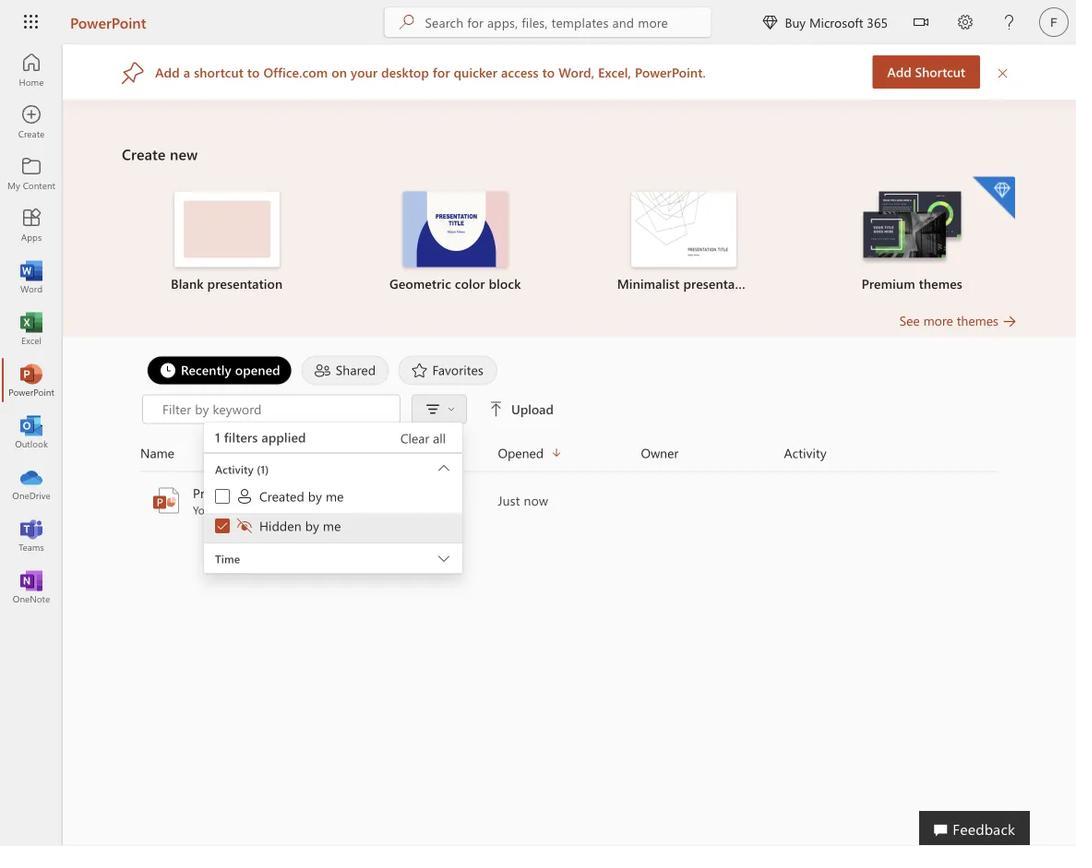 Task type: locate. For each thing, give the bounding box(es) containing it.
to right shortcut
[[247, 63, 260, 81]]

blank
[[171, 275, 204, 292]]

presentation right blank
[[207, 275, 283, 292]]

add left a
[[155, 63, 180, 81]]

add
[[888, 63, 912, 80], [155, 63, 180, 81]]

1 left filters
[[215, 429, 220, 446]]

create new
[[122, 144, 198, 164]]

add for add a shortcut to office.com on your desktop for quicker access to word, excel, powerpoint.
[[155, 63, 180, 81]]

created by me
[[259, 488, 344, 505]]

recently opened tab
[[142, 356, 297, 385]]

powerpoint.
[[635, 63, 706, 81]]

applied
[[262, 429, 306, 446]]

hidden by me element
[[235, 517, 341, 535]]

name button
[[140, 443, 498, 464]]

minimalist presentation
[[617, 275, 759, 292]]

presentation down minimalist presentation image
[[684, 275, 759, 292]]

1 horizontal spatial 1
[[269, 485, 276, 502]]

navigation
[[0, 44, 63, 613]]

geometric color block image
[[403, 192, 508, 267]]

add a shortcut to office.com on your desktop for quicker access to word, excel, powerpoint.
[[155, 63, 706, 81]]

dismiss this dialog image
[[997, 64, 1010, 80]]

for
[[433, 63, 450, 81]]

0 horizontal spatial presentation
[[207, 275, 283, 292]]

tab list
[[142, 356, 997, 385]]

by
[[308, 488, 322, 505], [305, 517, 319, 535]]

1 horizontal spatial to
[[543, 63, 555, 81]]

by for created
[[308, 488, 322, 505]]

Filter by keyword text field
[[161, 400, 390, 419]]

desktop
[[381, 63, 429, 81]]

1 vertical spatial me
[[323, 517, 341, 535]]

see
[[900, 312, 920, 329]]

themes right more
[[957, 312, 999, 329]]

add for add shortcut
[[888, 63, 912, 80]]

minimalist presentation image
[[631, 192, 736, 267]]

by inside checkbox item
[[305, 517, 319, 535]]

 buy microsoft 365
[[763, 13, 888, 30]]

2 menu from the top
[[204, 454, 462, 544]]

0 horizontal spatial add
[[155, 63, 180, 81]]

hidden
[[259, 517, 302, 535]]

powerpoint image
[[22, 371, 41, 390], [151, 486, 181, 516]]

minimalist
[[617, 275, 680, 292]]

365
[[867, 13, 888, 30]]

feedback
[[953, 819, 1015, 839]]

activity inside activity, column 4 of 4 column header
[[784, 444, 827, 462]]

me inside checkbox item
[[326, 488, 344, 505]]

powerpoint image up outlook icon
[[22, 371, 41, 390]]

by inside checkbox item
[[308, 488, 322, 505]]

created by me checkbox item
[[204, 484, 462, 513]]

office.com
[[264, 63, 328, 81]]

blank presentation element
[[124, 192, 330, 293]]

feedback button
[[920, 811, 1030, 847]]

1 up hidden
[[269, 485, 276, 502]]

my content image
[[22, 164, 41, 183]]

0 horizontal spatial 1
[[215, 429, 220, 446]]

row
[[140, 443, 999, 472]]

create image
[[22, 113, 41, 131]]

your
[[193, 503, 215, 517]]

themes up more
[[919, 275, 963, 292]]

to left 'word,'
[[543, 63, 555, 81]]

1 menu from the top
[[204, 453, 462, 454]]

opened button
[[498, 443, 641, 464]]

0 vertical spatial powerpoint image
[[22, 371, 41, 390]]

by up 'hidden by me'
[[308, 488, 322, 505]]

themes
[[919, 275, 963, 292], [957, 312, 999, 329]]

powerpoint
[[70, 12, 146, 32]]

add inside 'button'
[[888, 63, 912, 80]]

1 to from the left
[[247, 63, 260, 81]]

me up "hidden by me" checkbox item
[[326, 488, 344, 505]]

block
[[489, 275, 521, 292]]

menu
[[204, 453, 462, 454], [204, 454, 462, 544], [204, 484, 462, 543]]

2 presentation from the left
[[684, 275, 759, 292]]

all
[[433, 430, 446, 447]]

me down created by me checkbox item
[[323, 517, 341, 535]]

add left shortcut
[[888, 63, 912, 80]]

Search box. Suggestions appear as you type. search field
[[425, 7, 711, 37]]

to
[[247, 63, 260, 81], [543, 63, 555, 81]]

activity for activity
[[784, 444, 827, 462]]

1 horizontal spatial powerpoint image
[[151, 486, 181, 516]]

1 horizontal spatial add
[[888, 63, 912, 80]]

apps image
[[22, 216, 41, 234]]

f
[[1051, 15, 1058, 29]]

0 horizontal spatial powerpoint image
[[22, 371, 41, 390]]

1 vertical spatial 1
[[269, 485, 276, 502]]

activity inside displaying 1 out of 2 files. status
[[215, 462, 254, 477]]

blank presentation
[[171, 275, 283, 292]]

activity
[[784, 444, 827, 462], [215, 462, 254, 477]]

f button
[[1032, 0, 1076, 44]]

by down created by me
[[305, 517, 319, 535]]

onenote image
[[22, 578, 41, 596]]

favorites
[[432, 361, 484, 378]]

None search field
[[384, 7, 711, 37]]

me
[[326, 488, 344, 505], [323, 517, 341, 535]]

shared
[[336, 361, 376, 378]]

 button
[[418, 396, 461, 423]]

on
[[332, 63, 347, 81]]

0 vertical spatial 1
[[215, 429, 220, 446]]

2 add from the left
[[155, 63, 180, 81]]

presentation 1 your onedrive
[[193, 485, 276, 517]]

owner button
[[641, 443, 784, 464]]

1 vertical spatial powerpoint image
[[151, 486, 181, 516]]

see more themes button
[[900, 312, 1017, 330]]

favorites element
[[398, 356, 498, 385]]

powerpoint image left your
[[151, 486, 181, 516]]

add shortcut
[[888, 63, 966, 80]]

geometric color block element
[[352, 192, 559, 293]]

powerpoint banner
[[0, 0, 1076, 48]]

themes inside 'button'
[[957, 312, 999, 329]]

recently
[[181, 361, 232, 378]]


[[489, 402, 504, 417]]

excel image
[[22, 319, 41, 338]]

1 inside "presentation 1 your onedrive"
[[269, 485, 276, 502]]

1 add from the left
[[888, 63, 912, 80]]

1 presentation from the left
[[207, 275, 283, 292]]

activity (1)
[[215, 462, 269, 477]]

add shortcut button
[[873, 55, 980, 89]]

premium templates diamond image
[[973, 177, 1015, 219]]

0 vertical spatial me
[[326, 488, 344, 505]]

1
[[215, 429, 220, 446], [269, 485, 276, 502]]

1 horizontal spatial activity
[[784, 444, 827, 462]]

1 horizontal spatial presentation
[[684, 275, 759, 292]]

premium
[[862, 275, 916, 292]]

activity, column 4 of 4 column header
[[784, 443, 999, 464]]

recently opened element
[[147, 356, 292, 385]]

premium themes
[[862, 275, 963, 292]]

tab list containing recently opened
[[142, 356, 997, 385]]

0 horizontal spatial activity
[[215, 462, 254, 477]]

1 vertical spatial by
[[305, 517, 319, 535]]

home image
[[22, 61, 41, 79]]

1 vertical spatial themes
[[957, 312, 999, 329]]

clear all
[[401, 430, 446, 447]]

time
[[215, 552, 240, 566]]

geometric
[[390, 275, 451, 292]]

new
[[170, 144, 198, 164]]

0 horizontal spatial to
[[247, 63, 260, 81]]

presentation
[[207, 275, 283, 292], [684, 275, 759, 292]]

minimalist presentation element
[[581, 192, 787, 293]]

me inside checkbox item
[[323, 517, 341, 535]]

0 vertical spatial by
[[308, 488, 322, 505]]

3 menu from the top
[[204, 484, 462, 543]]

onedrive image
[[22, 475, 41, 493]]



Task type: vqa. For each thing, say whether or not it's contained in the screenshot.
first image__l4EtB from the bottom
no



Task type: describe. For each thing, give the bounding box(es) containing it.
 upload
[[489, 401, 554, 418]]

now
[[524, 492, 549, 509]]

opened
[[498, 444, 544, 462]]


[[216, 520, 229, 533]]

shortcut
[[194, 63, 244, 81]]

name presentation 1 cell
[[140, 484, 498, 517]]

opened
[[235, 361, 280, 378]]

menu for 1 filters applied
[[204, 453, 462, 454]]

created
[[259, 488, 304, 505]]

displaying 1 out of 2 files. status
[[142, 395, 979, 578]]

selected__1x3b1 image
[[235, 517, 259, 535]]

teams image
[[22, 526, 41, 545]]

by for hidden
[[305, 517, 319, 535]]

0 vertical spatial themes
[[919, 275, 963, 292]]

onedrive
[[218, 503, 265, 517]]


[[763, 15, 778, 30]]

shared element
[[302, 356, 389, 385]]

excel,
[[598, 63, 631, 81]]

hidden by me
[[259, 517, 341, 535]]

upload
[[511, 401, 554, 418]]

2 to from the left
[[543, 63, 555, 81]]

recently opened
[[181, 361, 280, 378]]

buy
[[785, 13, 806, 30]]

quicker
[[454, 63, 498, 81]]

clear all button
[[395, 428, 451, 449]]

premium themes image
[[860, 192, 965, 266]]

shared tab
[[297, 356, 394, 385]]

just
[[498, 492, 520, 509]]

access
[[501, 63, 539, 81]]

more
[[924, 312, 953, 329]]

create
[[122, 144, 166, 164]]

geometric color block
[[390, 275, 521, 292]]

 button
[[899, 0, 943, 48]]

name
[[140, 444, 174, 462]]

see more themes
[[900, 312, 999, 329]]

created by me element
[[235, 487, 344, 506]]

presentation for minimalist presentation
[[684, 275, 759, 292]]

a
[[183, 63, 190, 81]]

hidden by me checkbox item
[[204, 513, 462, 543]]

powerpoint image inside name presentation 1 cell
[[151, 486, 181, 516]]

your
[[351, 63, 378, 81]]

activity for activity (1)
[[215, 462, 254, 477]]

menu for activity (1)
[[204, 484, 462, 543]]

row containing name
[[140, 443, 999, 472]]

color
[[455, 275, 485, 292]]

microsoft
[[810, 13, 864, 30]]

me for hidden by me
[[323, 517, 341, 535]]

word image
[[22, 268, 41, 286]]

filters
[[224, 429, 258, 446]]

presentation for blank presentation
[[207, 275, 283, 292]]

1 filters applied
[[215, 429, 306, 446]]

premium themes element
[[809, 177, 1015, 293]]

word,
[[559, 63, 595, 81]]

outlook image
[[22, 423, 41, 441]]

(1)
[[257, 462, 269, 477]]

a2hs image
[[122, 60, 144, 84]]

favorites tab
[[394, 356, 502, 385]]

me for created by me
[[326, 488, 344, 505]]


[[914, 15, 929, 30]]

clear
[[401, 430, 430, 447]]


[[448, 406, 455, 413]]

presentation
[[193, 485, 266, 502]]

shortcut
[[915, 63, 966, 80]]

just now
[[498, 492, 549, 509]]

1 inside displaying 1 out of 2 files. status
[[215, 429, 220, 446]]

owner
[[641, 444, 679, 462]]



